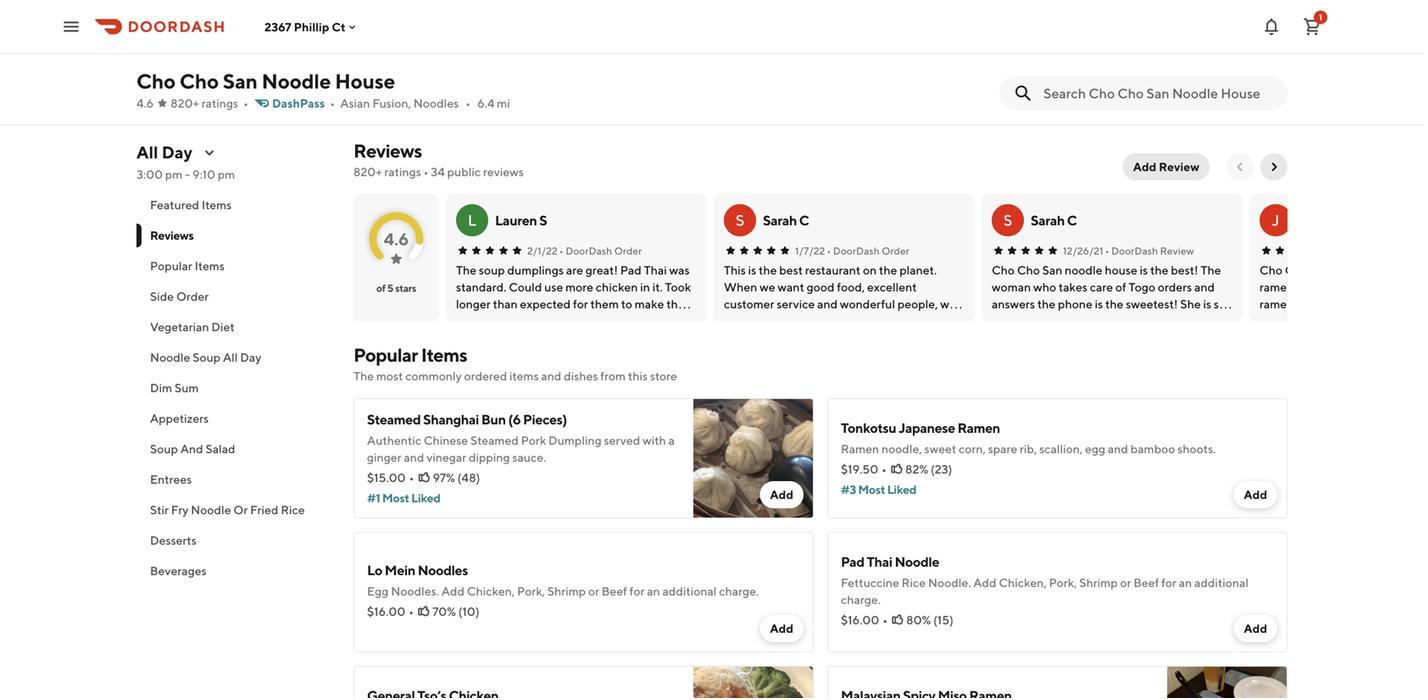 Task type: describe. For each thing, give the bounding box(es) containing it.
lauren
[[495, 212, 537, 229]]

dumpling
[[549, 434, 602, 448]]

general tso's chicken $20.50
[[491, 55, 570, 109]]

70%
[[433, 605, 456, 619]]

public
[[447, 165, 481, 179]]

doordash for 12/26/21
[[1112, 245, 1159, 257]]

liked for shanghai
[[411, 491, 441, 505]]

#3
[[841, 483, 856, 497]]

liked for japanese
[[888, 483, 917, 497]]

steamed shanghai bun (6 pieces) image
[[694, 399, 814, 519]]

noodles.
[[391, 585, 439, 599]]

asian
[[340, 96, 370, 110]]

dim sum button
[[137, 373, 333, 404]]

1 vertical spatial review
[[1161, 245, 1195, 257]]

• inside the reviews 820+ ratings • 34 public reviews
[[424, 165, 429, 179]]

1 button
[[1296, 10, 1330, 44]]

noodle,
[[882, 442, 922, 456]]

steamed for steamed shanghai bun (6 pieces) $15.00
[[357, 55, 411, 71]]

(6 for steamed shanghai bun (6 pieces) $15.00
[[384, 73, 396, 89]]

eggplant
[[759, 55, 814, 71]]

dim
[[150, 381, 172, 395]]

2 cho from the left
[[180, 69, 219, 93]]

dishes
[[564, 369, 598, 383]]

and inside popular items the most commonly ordered items and dishes from this store
[[541, 369, 562, 383]]

beverages button
[[137, 556, 333, 587]]

all inside button
[[223, 351, 238, 365]]

lo mein noodles egg noodles. add chicken, pork, shrimp or beef for an additional charge.
[[367, 563, 759, 599]]

vegetarian diet button
[[137, 312, 333, 343]]

appetizers button
[[137, 404, 333, 434]]

sauce
[[759, 73, 796, 89]]

rice inside button
[[281, 503, 305, 517]]

shanghai for steamed shanghai bun (6 pieces) authentic chinese steamed pork dumpling served with a ginger and vinegar dipping sauce.
[[423, 412, 479, 428]]

beef inside "pad thai noodle fettuccine rice noodle. add chicken, pork, shrimp or beef for an additional charge."
[[1134, 576, 1160, 590]]

fettuccine
[[841, 576, 900, 590]]

the
[[354, 369, 374, 383]]

general tso's chicken image
[[694, 667, 814, 699]]

reviews
[[483, 165, 524, 179]]

soup and salad
[[150, 442, 235, 456]]

add button for pad thai noodle
[[1234, 616, 1278, 643]]

soup inside button
[[150, 442, 178, 456]]

malaysian spicy miso ramen button
[[622, 0, 756, 121]]

0 horizontal spatial 4.6
[[137, 96, 154, 110]]

1 vertical spatial ramen
[[958, 420, 1001, 436]]

• up #1 most liked
[[409, 471, 414, 485]]

0 vertical spatial all
[[137, 142, 158, 162]]

1/7/22
[[796, 245, 825, 257]]

day inside button
[[240, 351, 262, 365]]

triple
[[893, 55, 927, 71]]

popular for popular items the most commonly ordered items and dishes from this store
[[354, 344, 418, 366]]

noodle soup all day
[[150, 351, 262, 365]]

reviews for reviews 820+ ratings • 34 public reviews
[[354, 140, 422, 162]]

vegetarian
[[150, 320, 209, 334]]

eggplant with garlic sauce button
[[756, 0, 890, 121]]

an inside lo mein noodles egg noodles. add chicken, pork, shrimp or beef for an additional charge.
[[647, 585, 660, 599]]

820+ inside the reviews 820+ ratings • 34 public reviews
[[354, 165, 382, 179]]

2/1/22
[[528, 245, 558, 257]]

bun for steamed shanghai bun (6 pieces) authentic chinese steamed pork dumpling served with a ginger and vinegar dipping sauce.
[[482, 412, 506, 428]]

notification bell image
[[1262, 17, 1282, 37]]

0 vertical spatial day
[[162, 142, 193, 162]]

store
[[650, 369, 678, 383]]

c for 1/7/22
[[800, 212, 809, 229]]

noodles for fusion,
[[414, 96, 459, 110]]

chicken, inside "pad thai noodle fettuccine rice noodle. add chicken, pork, shrimp or beef for an additional charge."
[[999, 576, 1047, 590]]

s for 1/7/22
[[736, 211, 745, 229]]

ramen for spicy
[[625, 73, 668, 89]]

delight
[[929, 55, 974, 71]]

review inside button
[[1160, 160, 1200, 174]]

cho cho san noodle house
[[137, 69, 395, 93]]

97% (48)
[[433, 471, 480, 485]]

fried
[[250, 503, 279, 517]]

add inside add review button
[[1134, 160, 1157, 174]]

stir fry noodle or fried rice
[[150, 503, 305, 517]]

c for 12/26/21
[[1068, 212, 1077, 229]]

for inside "pad thai noodle fettuccine rice noodle. add chicken, pork, shrimp or beef for an additional charge."
[[1162, 576, 1177, 590]]

dipping
[[469, 451, 510, 465]]

most for tonkotsu
[[859, 483, 886, 497]]

j
[[1272, 211, 1280, 229]]

popular items
[[150, 259, 225, 273]]

stir
[[150, 503, 169, 517]]

pork
[[521, 434, 546, 448]]

steamed shanghai bun (6 pieces) authentic chinese steamed pork dumpling served with a ginger and vinegar dipping sauce.
[[367, 412, 675, 465]]

reviews for reviews
[[150, 229, 194, 243]]

• up #3 most liked
[[882, 463, 887, 477]]

featured items button
[[137, 190, 333, 221]]

this
[[628, 369, 648, 383]]

menus image
[[203, 146, 216, 159]]

additional inside "pad thai noodle fettuccine rice noodle. add chicken, pork, shrimp or beef for an additional charge."
[[1195, 576, 1249, 590]]

fry
[[171, 503, 189, 517]]

1 vertical spatial $15.00
[[367, 471, 406, 485]]

an inside "pad thai noodle fettuccine rice noodle. add chicken, pork, shrimp or beef for an additional charge."
[[1179, 576, 1193, 590]]

desserts button
[[137, 526, 333, 556]]

order for l
[[615, 245, 642, 257]]

corn,
[[959, 442, 986, 456]]

phillip
[[294, 20, 330, 34]]

side
[[150, 290, 174, 304]]

pieces) for steamed shanghai bun (6 pieces) authentic chinese steamed pork dumpling served with a ginger and vinegar dipping sauce.
[[523, 412, 567, 428]]

items for popular items the most commonly ordered items and dishes from this store
[[421, 344, 467, 366]]

#1 most liked
[[367, 491, 441, 505]]

70% (10)
[[433, 605, 480, 619]]

a
[[669, 434, 675, 448]]

fusion,
[[373, 96, 411, 110]]

noodle.
[[929, 576, 971, 590]]

or
[[234, 503, 248, 517]]

authentic
[[367, 434, 422, 448]]

pork, inside "pad thai noodle fettuccine rice noodle. add chicken, pork, shrimp or beef for an additional charge."
[[1050, 576, 1078, 590]]

triple delight button
[[890, 0, 1024, 103]]

most for steamed
[[382, 491, 409, 505]]

lauren s
[[495, 212, 547, 229]]

items for popular items
[[195, 259, 225, 273]]

bun for steamed shanghai bun (6 pieces) $15.00
[[357, 73, 382, 89]]

popular for popular items
[[150, 259, 192, 273]]

diet
[[211, 320, 235, 334]]

34
[[431, 165, 445, 179]]

3:00
[[137, 167, 163, 181]]

pork, inside lo mein noodles egg noodles. add chicken, pork, shrimp or beef for an additional charge.
[[517, 585, 545, 599]]

miso
[[722, 55, 751, 71]]

• doordash order for s
[[827, 245, 910, 257]]

2 vertical spatial steamed
[[471, 434, 519, 448]]

commonly
[[406, 369, 462, 383]]

noodle inside "pad thai noodle fettuccine rice noodle. add chicken, pork, shrimp or beef for an additional charge."
[[895, 554, 940, 570]]

charge. inside "pad thai noodle fettuccine rice noodle. add chicken, pork, shrimp or beef for an additional charge."
[[841, 593, 881, 607]]

steamed for steamed shanghai bun (6 pieces) authentic chinese steamed pork dumpling served with a ginger and vinegar dipping sauce.
[[367, 412, 421, 428]]

spicy
[[687, 55, 720, 71]]

house
[[335, 69, 395, 93]]

or inside "pad thai noodle fettuccine rice noodle. add chicken, pork, shrimp or beef for an additional charge."
[[1121, 576, 1132, 590]]

noodle inside button
[[150, 351, 190, 365]]

pieces) for steamed shanghai bun (6 pieces) $15.00
[[399, 73, 443, 89]]

80% (15)
[[907, 614, 954, 628]]

thai
[[867, 554, 893, 570]]

ratings inside the reviews 820+ ratings • 34 public reviews
[[385, 165, 421, 179]]

stir fry noodle or fried rice button
[[137, 495, 333, 526]]

triple delight
[[893, 55, 974, 71]]

previous image
[[1234, 160, 1248, 174]]

malaysian
[[625, 55, 685, 71]]

items
[[510, 369, 539, 383]]

820+ ratings •
[[171, 96, 248, 110]]

pad
[[841, 554, 865, 570]]

sarah for 1/7/22
[[763, 212, 797, 229]]

and
[[180, 442, 203, 456]]

reviews 820+ ratings • 34 public reviews
[[354, 140, 524, 179]]

• right 2/1/22
[[560, 245, 564, 257]]

(10)
[[459, 605, 480, 619]]

• left 80%
[[883, 614, 888, 628]]

2367 phillip ct button
[[265, 20, 359, 34]]



Task type: locate. For each thing, give the bounding box(es) containing it.
1 horizontal spatial doordash
[[833, 245, 880, 257]]

1 horizontal spatial ramen
[[841, 442, 880, 456]]

side order
[[150, 290, 209, 304]]

0 horizontal spatial $16.00 •
[[367, 605, 414, 619]]

with left the a
[[643, 434, 666, 448]]

ramen
[[625, 73, 668, 89], [958, 420, 1001, 436], [841, 442, 880, 456]]

for inside lo mein noodles egg noodles. add chicken, pork, shrimp or beef for an additional charge.
[[630, 585, 645, 599]]

(6 for steamed shanghai bun (6 pieces) authentic chinese steamed pork dumpling served with a ginger and vinegar dipping sauce.
[[508, 412, 521, 428]]

1 vertical spatial 4.6
[[384, 229, 409, 249]]

2 doordash from the left
[[833, 245, 880, 257]]

noodles for mein
[[418, 563, 468, 579]]

reviews down featured
[[150, 229, 194, 243]]

popular inside "popular items" button
[[150, 259, 192, 273]]

liked down 82%
[[888, 483, 917, 497]]

ratings
[[202, 96, 238, 110], [385, 165, 421, 179]]

from
[[601, 369, 626, 383]]

1 horizontal spatial shrimp
[[1080, 576, 1118, 590]]

rib,
[[1020, 442, 1037, 456]]

beef
[[1134, 576, 1160, 590], [602, 585, 627, 599]]

doordash right '12/26/21'
[[1112, 245, 1159, 257]]

0 vertical spatial soup
[[193, 351, 221, 365]]

0 horizontal spatial charge.
[[719, 585, 759, 599]]

$16.00 down fettuccine
[[841, 614, 880, 628]]

noodle up dashpass at the left of page
[[262, 69, 331, 93]]

0 horizontal spatial soup
[[150, 442, 178, 456]]

egg
[[367, 585, 389, 599]]

reviews inside the reviews 820+ ratings • 34 public reviews
[[354, 140, 422, 162]]

review
[[1160, 160, 1200, 174], [1161, 245, 1195, 257]]

with inside steamed shanghai bun (6 pieces) authentic chinese steamed pork dumpling served with a ginger and vinegar dipping sauce.
[[643, 434, 666, 448]]

items up the side order button
[[195, 259, 225, 273]]

0 vertical spatial $15.00
[[357, 95, 396, 109]]

1 horizontal spatial $16.00
[[841, 614, 880, 628]]

1 horizontal spatial additional
[[1195, 576, 1249, 590]]

1 doordash from the left
[[566, 245, 612, 257]]

reviews down fusion,
[[354, 140, 422, 162]]

appetizers
[[150, 412, 209, 426]]

(6 inside steamed shanghai bun (6 pieces) authentic chinese steamed pork dumpling served with a ginger and vinegar dipping sauce.
[[508, 412, 521, 428]]

$16.00 • for thai
[[841, 614, 888, 628]]

noodle inside button
[[191, 503, 231, 517]]

$15.00
[[357, 95, 396, 109], [367, 471, 406, 485]]

most
[[859, 483, 886, 497], [382, 491, 409, 505]]

spare
[[989, 442, 1018, 456]]

4.6 up of 5 stars
[[384, 229, 409, 249]]

1 vertical spatial with
[[643, 434, 666, 448]]

ratings down san at the left of page
[[202, 96, 238, 110]]

2 • doordash order from the left
[[827, 245, 910, 257]]

or inside lo mein noodles egg noodles. add chicken, pork, shrimp or beef for an additional charge.
[[589, 585, 600, 599]]

82%
[[906, 463, 929, 477]]

lo
[[367, 563, 382, 579]]

review down add review button
[[1161, 245, 1195, 257]]

0 horizontal spatial cho
[[137, 69, 176, 93]]

vinegar
[[427, 451, 467, 465]]

1 vertical spatial popular
[[354, 344, 418, 366]]

2 horizontal spatial and
[[1108, 442, 1129, 456]]

day up 3:00 pm - 9:10 pm
[[162, 142, 193, 162]]

all day
[[137, 142, 193, 162]]

liked down 97%
[[411, 491, 441, 505]]

1 horizontal spatial day
[[240, 351, 262, 365]]

most down $19.50 •
[[859, 483, 886, 497]]

items up commonly
[[421, 344, 467, 366]]

1 horizontal spatial sarah
[[1031, 212, 1065, 229]]

ordered
[[464, 369, 507, 383]]

0 horizontal spatial ramen
[[625, 73, 668, 89]]

0 horizontal spatial liked
[[411, 491, 441, 505]]

2367
[[265, 20, 292, 34]]

shanghai
[[413, 55, 469, 71], [423, 412, 479, 428]]

pieces) inside steamed shanghai bun (6 pieces) authentic chinese steamed pork dumpling served with a ginger and vinegar dipping sauce.
[[523, 412, 567, 428]]

1 horizontal spatial all
[[223, 351, 238, 365]]

• doordash order right 2/1/22
[[560, 245, 642, 257]]

additional inside lo mein noodles egg noodles. add chicken, pork, shrimp or beef for an additional charge.
[[663, 585, 717, 599]]

0 horizontal spatial all
[[137, 142, 158, 162]]

0 vertical spatial popular
[[150, 259, 192, 273]]

shanghai for steamed shanghai bun (6 pieces) $15.00
[[413, 55, 469, 71]]

tso's
[[541, 55, 570, 71]]

1 horizontal spatial an
[[1179, 576, 1193, 590]]

chicken, right the noodle.
[[999, 576, 1047, 590]]

1 pm from the left
[[165, 167, 183, 181]]

soup and salad button
[[137, 434, 333, 465]]

1 horizontal spatial ratings
[[385, 165, 421, 179]]

popular inside popular items the most commonly ordered items and dishes from this store
[[354, 344, 418, 366]]

2 horizontal spatial doordash
[[1112, 245, 1159, 257]]

pieces) up asian fusion, noodles • 6.4 mi
[[399, 73, 443, 89]]

0 horizontal spatial 820+
[[171, 96, 199, 110]]

steamed up dipping
[[471, 434, 519, 448]]

• right '12/26/21'
[[1106, 245, 1110, 257]]

desserts
[[150, 534, 197, 548]]

0 horizontal spatial s
[[540, 212, 547, 229]]

1 items, open order cart image
[[1303, 17, 1323, 37]]

ramen up $19.50 on the bottom right of the page
[[841, 442, 880, 456]]

shrimp inside "pad thai noodle fettuccine rice noodle. add chicken, pork, shrimp or beef for an additional charge."
[[1080, 576, 1118, 590]]

1 vertical spatial soup
[[150, 442, 178, 456]]

0 horizontal spatial day
[[162, 142, 193, 162]]

0 horizontal spatial (6
[[384, 73, 396, 89]]

2367 phillip ct
[[265, 20, 346, 34]]

vegetarian diet
[[150, 320, 235, 334]]

steamed shanghai bun (6 pieces) $15.00
[[357, 55, 469, 109]]

$15.00 down ginger
[[367, 471, 406, 485]]

•
[[243, 96, 248, 110], [330, 96, 335, 110], [466, 96, 471, 110], [424, 165, 429, 179], [560, 245, 564, 257], [827, 245, 831, 257], [1106, 245, 1110, 257], [882, 463, 887, 477], [409, 471, 414, 485], [409, 605, 414, 619], [883, 614, 888, 628]]

ramen for japanese
[[841, 442, 880, 456]]

side order button
[[137, 282, 333, 312]]

noodles inside lo mein noodles egg noodles. add chicken, pork, shrimp or beef for an additional charge.
[[418, 563, 468, 579]]

and inside steamed shanghai bun (6 pieces) authentic chinese steamed pork dumpling served with a ginger and vinegar dipping sauce.
[[404, 451, 424, 465]]

pm right 9:10
[[218, 167, 235, 181]]

items
[[202, 198, 232, 212], [195, 259, 225, 273], [421, 344, 467, 366]]

doordash for 2/1/22
[[566, 245, 612, 257]]

$16.00 for pad
[[841, 614, 880, 628]]

sarah c up '12/26/21'
[[1031, 212, 1077, 229]]

reviews link
[[354, 140, 422, 162]]

0 horizontal spatial • doordash order
[[560, 245, 642, 257]]

noodle left or
[[191, 503, 231, 517]]

2 pm from the left
[[218, 167, 235, 181]]

sarah for 12/26/21
[[1031, 212, 1065, 229]]

2 sarah c from the left
[[1031, 212, 1077, 229]]

(6
[[384, 73, 396, 89], [508, 412, 521, 428]]

all down vegetarian diet button
[[223, 351, 238, 365]]

bun up "asian"
[[357, 73, 382, 89]]

2 sarah from the left
[[1031, 212, 1065, 229]]

Item Search search field
[[1044, 84, 1275, 103]]

with left garlic
[[817, 55, 843, 71]]

1 horizontal spatial with
[[817, 55, 843, 71]]

mein
[[385, 563, 415, 579]]

1 horizontal spatial charge.
[[841, 593, 881, 607]]

0 vertical spatial 820+
[[171, 96, 199, 110]]

soup down vegetarian diet
[[193, 351, 221, 365]]

1 horizontal spatial $16.00 •
[[841, 614, 888, 628]]

ramen down malaysian
[[625, 73, 668, 89]]

bun up dipping
[[482, 412, 506, 428]]

popular up side order
[[150, 259, 192, 273]]

noodle right thai at the bottom of the page
[[895, 554, 940, 570]]

ratings down reviews "link"
[[385, 165, 421, 179]]

• down noodles. on the left
[[409, 605, 414, 619]]

820+ down reviews "link"
[[354, 165, 382, 179]]

1 horizontal spatial s
[[736, 211, 745, 229]]

s for 12/26/21
[[1004, 211, 1013, 229]]

1 horizontal spatial soup
[[193, 351, 221, 365]]

0 horizontal spatial sarah c
[[763, 212, 809, 229]]

$16.00 down 'egg'
[[367, 605, 406, 619]]

1 c from the left
[[800, 212, 809, 229]]

shanghai up asian fusion, noodles • 6.4 mi
[[413, 55, 469, 71]]

3:00 pm - 9:10 pm
[[137, 167, 235, 181]]

featured items
[[150, 198, 232, 212]]

1 vertical spatial day
[[240, 351, 262, 365]]

ramen up corn,
[[958, 420, 1001, 436]]

$15.00 inside steamed shanghai bun (6 pieces) $15.00
[[357, 95, 396, 109]]

9:10
[[192, 167, 215, 181]]

0 horizontal spatial ratings
[[202, 96, 238, 110]]

0 horizontal spatial reviews
[[150, 229, 194, 243]]

0 vertical spatial noodles
[[414, 96, 459, 110]]

doordash right the '1/7/22'
[[833, 245, 880, 257]]

steamed inside steamed shanghai bun (6 pieces) $15.00
[[357, 55, 411, 71]]

0 horizontal spatial an
[[647, 585, 660, 599]]

beef inside lo mein noodles egg noodles. add chicken, pork, shrimp or beef for an additional charge.
[[602, 585, 627, 599]]

$16.00 • for mein
[[367, 605, 414, 619]]

day down vegetarian diet button
[[240, 351, 262, 365]]

4.6 up the 'all day'
[[137, 96, 154, 110]]

or
[[1121, 576, 1132, 590], [589, 585, 600, 599]]

noodle soup all day button
[[137, 343, 333, 373]]

sum
[[175, 381, 199, 395]]

items for featured items
[[202, 198, 232, 212]]

1 horizontal spatial reviews
[[354, 140, 422, 162]]

rice left the noodle.
[[902, 576, 926, 590]]

add button for tonkotsu japanese ramen
[[1234, 482, 1278, 509]]

sarah c for 12/26/21
[[1031, 212, 1077, 229]]

(15)
[[934, 614, 954, 628]]

$15.00 down house on the left top
[[357, 95, 396, 109]]

0 vertical spatial ratings
[[202, 96, 238, 110]]

tonkotsu
[[841, 420, 897, 436]]

c up the '1/7/22'
[[800, 212, 809, 229]]

0 vertical spatial reviews
[[354, 140, 422, 162]]

0 vertical spatial items
[[202, 198, 232, 212]]

0 horizontal spatial $16.00
[[367, 605, 406, 619]]

$19.50 •
[[841, 463, 887, 477]]

stars
[[395, 282, 416, 294]]

add review
[[1134, 160, 1200, 174]]

$15.00 •
[[367, 471, 414, 485]]

1 horizontal spatial (6
[[508, 412, 521, 428]]

mi
[[497, 96, 510, 110]]

0 vertical spatial 4.6
[[137, 96, 154, 110]]

0 horizontal spatial pork,
[[517, 585, 545, 599]]

2 c from the left
[[1068, 212, 1077, 229]]

shrimp inside lo mein noodles egg noodles. add chicken, pork, shrimp or beef for an additional charge.
[[548, 585, 586, 599]]

12/26/21
[[1064, 245, 1104, 257]]

2 horizontal spatial ramen
[[958, 420, 1001, 436]]

rice inside "pad thai noodle fettuccine rice noodle. add chicken, pork, shrimp or beef for an additional charge."
[[902, 576, 926, 590]]

and right "items"
[[541, 369, 562, 383]]

• left 34
[[424, 165, 429, 179]]

dashpass
[[272, 96, 325, 110]]

0 horizontal spatial additional
[[663, 585, 717, 599]]

0 horizontal spatial with
[[643, 434, 666, 448]]

0 horizontal spatial pieces)
[[399, 73, 443, 89]]

served
[[604, 434, 641, 448]]

• right the '1/7/22'
[[827, 245, 831, 257]]

doordash for 1/7/22
[[833, 245, 880, 257]]

2 horizontal spatial s
[[1004, 211, 1013, 229]]

bun inside steamed shanghai bun (6 pieces) authentic chinese steamed pork dumpling served with a ginger and vinegar dipping sauce.
[[482, 412, 506, 428]]

1 vertical spatial all
[[223, 351, 238, 365]]

1 horizontal spatial pieces)
[[523, 412, 567, 428]]

0 vertical spatial bun
[[357, 73, 382, 89]]

(48)
[[458, 471, 480, 485]]

doordash right 2/1/22
[[566, 245, 612, 257]]

and inside tonkotsu japanese ramen ramen noodle, sweet corn, spare rib, scallion, egg and bamboo shoots.
[[1108, 442, 1129, 456]]

steamed up authentic
[[367, 412, 421, 428]]

sarah c up the '1/7/22'
[[763, 212, 809, 229]]

• left "asian"
[[330, 96, 335, 110]]

1 vertical spatial pieces)
[[523, 412, 567, 428]]

entrees button
[[137, 465, 333, 495]]

• down san at the left of page
[[243, 96, 248, 110]]

order
[[615, 245, 642, 257], [882, 245, 910, 257], [176, 290, 209, 304]]

2 vertical spatial items
[[421, 344, 467, 366]]

0 horizontal spatial shrimp
[[548, 585, 586, 599]]

beverages
[[150, 564, 207, 578]]

and right egg on the right bottom of the page
[[1108, 442, 1129, 456]]

0 vertical spatial ramen
[[625, 73, 668, 89]]

-
[[185, 167, 190, 181]]

0 horizontal spatial chicken,
[[467, 585, 515, 599]]

0 horizontal spatial doordash
[[566, 245, 612, 257]]

1 vertical spatial shanghai
[[423, 412, 479, 428]]

$20.50
[[491, 95, 532, 109]]

0 horizontal spatial most
[[382, 491, 409, 505]]

next image
[[1268, 160, 1281, 174]]

pieces) inside steamed shanghai bun (6 pieces) $15.00
[[399, 73, 443, 89]]

entrees
[[150, 473, 192, 487]]

bamboo
[[1131, 442, 1176, 456]]

1 horizontal spatial rice
[[902, 576, 926, 590]]

scallion,
[[1040, 442, 1083, 456]]

malaysian spicy miso ramen image
[[1168, 667, 1288, 699]]

$16.00 • down 'egg'
[[367, 605, 414, 619]]

soup left and
[[150, 442, 178, 456]]

and
[[541, 369, 562, 383], [1108, 442, 1129, 456], [404, 451, 424, 465]]

0 vertical spatial pieces)
[[399, 73, 443, 89]]

1 vertical spatial items
[[195, 259, 225, 273]]

all up 3:00
[[137, 142, 158, 162]]

1 horizontal spatial popular
[[354, 344, 418, 366]]

popular items button
[[137, 251, 333, 282]]

sauce.
[[513, 451, 546, 465]]

1 vertical spatial ratings
[[385, 165, 421, 179]]

noodles right fusion,
[[414, 96, 459, 110]]

add inside "pad thai noodle fettuccine rice noodle. add chicken, pork, shrimp or beef for an additional charge."
[[974, 576, 997, 590]]

with
[[817, 55, 843, 71], [643, 434, 666, 448]]

0 horizontal spatial pm
[[165, 167, 183, 181]]

1 horizontal spatial and
[[541, 369, 562, 383]]

bun inside steamed shanghai bun (6 pieces) $15.00
[[357, 73, 382, 89]]

pork,
[[1050, 576, 1078, 590], [517, 585, 545, 599]]

0 vertical spatial with
[[817, 55, 843, 71]]

popular up most
[[354, 344, 418, 366]]

with inside the malaysian spicy miso ramen eggplant with garlic sauce
[[817, 55, 843, 71]]

(6 up fusion,
[[384, 73, 396, 89]]

0 vertical spatial shanghai
[[413, 55, 469, 71]]

820+ up the 'all day'
[[171, 96, 199, 110]]

shanghai up chinese
[[423, 412, 479, 428]]

97%
[[433, 471, 455, 485]]

pieces) up pork
[[523, 412, 567, 428]]

sarah up '12/26/21'
[[1031, 212, 1065, 229]]

noodles up noodles. on the left
[[418, 563, 468, 579]]

rice right the fried
[[281, 503, 305, 517]]

(6 inside steamed shanghai bun (6 pieces) $15.00
[[384, 73, 396, 89]]

82% (23)
[[906, 463, 953, 477]]

#1
[[367, 491, 380, 505]]

1 horizontal spatial order
[[615, 245, 642, 257]]

noodles
[[414, 96, 459, 110], [418, 563, 468, 579]]

1 vertical spatial steamed
[[367, 412, 421, 428]]

$16.00 • down fettuccine
[[841, 614, 888, 628]]

0 horizontal spatial c
[[800, 212, 809, 229]]

sarah up the '1/7/22'
[[763, 212, 797, 229]]

1 horizontal spatial liked
[[888, 483, 917, 497]]

soup inside button
[[193, 351, 221, 365]]

1 horizontal spatial chicken,
[[999, 576, 1047, 590]]

shanghai inside steamed shanghai bun (6 pieces) $15.00
[[413, 55, 469, 71]]

ramen inside the malaysian spicy miso ramen eggplant with garlic sauce
[[625, 73, 668, 89]]

add
[[1134, 160, 1157, 174], [770, 488, 794, 502], [1245, 488, 1268, 502], [974, 576, 997, 590], [442, 585, 465, 599], [770, 622, 794, 636], [1245, 622, 1268, 636]]

1 • doordash order from the left
[[560, 245, 642, 257]]

order for s
[[882, 245, 910, 257]]

sweet
[[925, 442, 957, 456]]

bun
[[357, 73, 382, 89], [482, 412, 506, 428]]

items down 9:10
[[202, 198, 232, 212]]

review left previous image
[[1160, 160, 1200, 174]]

open menu image
[[61, 17, 81, 37]]

pad thai noodle fettuccine rice noodle. add chicken, pork, shrimp or beef for an additional charge.
[[841, 554, 1249, 607]]

1 horizontal spatial 4.6
[[384, 229, 409, 249]]

order inside button
[[176, 290, 209, 304]]

charge. inside lo mein noodles egg noodles. add chicken, pork, shrimp or beef for an additional charge.
[[719, 585, 759, 599]]

1 vertical spatial (6
[[508, 412, 521, 428]]

1 sarah c from the left
[[763, 212, 809, 229]]

1 horizontal spatial for
[[1162, 576, 1177, 590]]

#3 most liked
[[841, 483, 917, 497]]

1 horizontal spatial pork,
[[1050, 576, 1078, 590]]

1 horizontal spatial cho
[[180, 69, 219, 93]]

add inside lo mein noodles egg noodles. add chicken, pork, shrimp or beef for an additional charge.
[[442, 585, 465, 599]]

chicken, inside lo mein noodles egg noodles. add chicken, pork, shrimp or beef for an additional charge.
[[467, 585, 515, 599]]

1 sarah from the left
[[763, 212, 797, 229]]

1 horizontal spatial 820+
[[354, 165, 382, 179]]

all
[[137, 142, 158, 162], [223, 351, 238, 365]]

• doordash order for l
[[560, 245, 642, 257]]

0 horizontal spatial beef
[[602, 585, 627, 599]]

1 horizontal spatial sarah c
[[1031, 212, 1077, 229]]

(6 up the sauce.
[[508, 412, 521, 428]]

most down $15.00 •
[[382, 491, 409, 505]]

1 horizontal spatial beef
[[1134, 576, 1160, 590]]

3 doordash from the left
[[1112, 245, 1159, 257]]

san
[[223, 69, 258, 93]]

$16.00 for lo
[[367, 605, 406, 619]]

steamed
[[357, 55, 411, 71], [367, 412, 421, 428], [471, 434, 519, 448]]

items inside popular items the most commonly ordered items and dishes from this store
[[421, 344, 467, 366]]

popular items the most commonly ordered items and dishes from this store
[[354, 344, 678, 383]]

add button for lo mein noodles
[[760, 616, 804, 643]]

0 horizontal spatial popular
[[150, 259, 192, 273]]

pm left -
[[165, 167, 183, 181]]

c up '12/26/21'
[[1068, 212, 1077, 229]]

1 vertical spatial reviews
[[150, 229, 194, 243]]

1 cho from the left
[[137, 69, 176, 93]]

and down authentic
[[404, 451, 424, 465]]

dashpass •
[[272, 96, 335, 110]]

2 horizontal spatial order
[[882, 245, 910, 257]]

shanghai inside steamed shanghai bun (6 pieces) authentic chinese steamed pork dumpling served with a ginger and vinegar dipping sauce.
[[423, 412, 479, 428]]

day
[[162, 142, 193, 162], [240, 351, 262, 365]]

0 vertical spatial review
[[1160, 160, 1200, 174]]

sarah c for 1/7/22
[[763, 212, 809, 229]]

• left 6.4
[[466, 96, 471, 110]]

chicken, up (10)
[[467, 585, 515, 599]]

• doordash order right the '1/7/22'
[[827, 245, 910, 257]]

0 horizontal spatial or
[[589, 585, 600, 599]]

noodle up dim sum
[[150, 351, 190, 365]]

1 horizontal spatial bun
[[482, 412, 506, 428]]

chinese
[[424, 434, 468, 448]]

steamed up fusion,
[[357, 55, 411, 71]]



Task type: vqa. For each thing, say whether or not it's contained in the screenshot.
noodle in the Pad Thai Noodle Fettuccine Rice Noodle. Add Chicken, Pork, Shrimp or Beef for an additional charge.
yes



